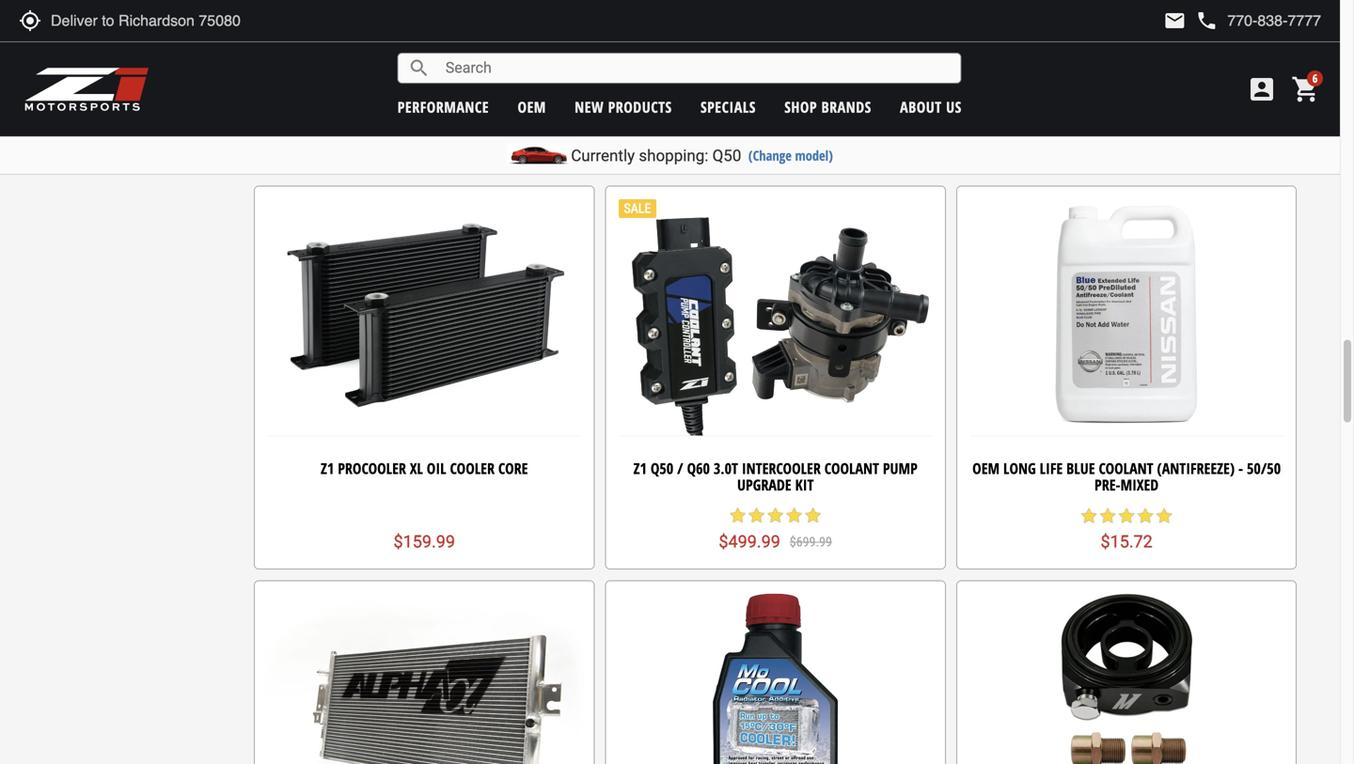 Task type: locate. For each thing, give the bounding box(es) containing it.
oem inside oem long life blue coolant (antifreeze) - 50/50 pre-mixed
[[973, 458, 1000, 479]]

procooler left xl
[[338, 458, 406, 479]]

phone link
[[1196, 9, 1321, 32]]

oil right xl
[[427, 458, 446, 479]]

3.0t inside z1 q50 / q60 3.0t intercooler coolant pump upgrade kit
[[714, 458, 738, 479]]

q50 for /
[[651, 458, 674, 479]]

coolant right blue
[[1099, 458, 1154, 479]]

0 vertical spatial q50
[[316, 80, 339, 100]]

shopping_cart link
[[1287, 74, 1321, 104]]

z1 inside z1 q50 / q60 3.0t intercooler coolant pump upgrade kit
[[634, 458, 647, 479]]

$399.99 $549.99
[[1070, 137, 1184, 157]]

0 vertical spatial intercooler
[[436, 80, 515, 100]]

1 horizontal spatial q50
[[651, 458, 674, 479]]

mixed
[[1121, 475, 1159, 495]]

mail phone
[[1164, 9, 1218, 32]]

procooler
[[698, 80, 766, 100], [338, 458, 406, 479]]

z1 q50 3.0t auxiliary intercooler tank
[[299, 80, 550, 100]]

0 vertical spatial cooler
[[793, 80, 837, 100]]

0 horizontal spatial 3.0t
[[343, 80, 367, 100]]

us
[[946, 97, 962, 117]]

0 horizontal spatial coolant
[[825, 458, 879, 479]]

1 vertical spatial oil
[[427, 458, 446, 479]]

1 horizontal spatial core
[[841, 80, 871, 100]]

2 vertical spatial q50
[[651, 458, 674, 479]]

0 horizontal spatial q50
[[316, 80, 339, 100]]

procooler for xl
[[338, 458, 406, 479]]

$149.99
[[745, 137, 806, 157]]

q60
[[687, 458, 710, 479]]

z1 for z1 procooler xl oil cooler core
[[321, 458, 334, 479]]

intercooler inside z1 q50 / q60 3.0t intercooler coolant pump upgrade kit
[[742, 458, 821, 479]]

procooler left shop
[[698, 80, 766, 100]]

account_box
[[1247, 74, 1277, 104]]

1 vertical spatial intercooler
[[742, 458, 821, 479]]

1 horizontal spatial oem
[[973, 458, 1000, 479]]

mail
[[1164, 9, 1186, 32]]

z1 motorsports logo image
[[24, 66, 150, 113]]

$399.99
[[1070, 137, 1132, 157]]

z1 procooler xl oil cooler core
[[321, 458, 528, 479]]

z1 procooler oil cooler core
[[680, 80, 871, 100]]

3.0t right q60
[[714, 458, 738, 479]]

(change model) link
[[749, 146, 833, 165]]

0 vertical spatial core
[[841, 80, 871, 100]]

oem long life blue coolant (antifreeze) - 50/50 pre-mixed
[[973, 458, 1281, 495]]

-
[[1239, 458, 1243, 479]]

1 vertical spatial procooler
[[338, 458, 406, 479]]

oil
[[770, 80, 789, 100], [427, 458, 446, 479]]

0 vertical spatial oem
[[518, 97, 546, 117]]

1 horizontal spatial coolant
[[1099, 458, 1154, 479]]

3.0t
[[343, 80, 367, 100], [714, 458, 738, 479]]

1 horizontal spatial intercooler
[[742, 458, 821, 479]]

intercooler up star star star star star $499.99 $699.99
[[742, 458, 821, 479]]

kit
[[795, 475, 814, 495]]

0 horizontal spatial core
[[498, 458, 528, 479]]

z1 for z1 procooler oil cooler core
[[680, 80, 694, 100]]

0 horizontal spatial intercooler
[[436, 80, 515, 100]]

1 vertical spatial oem
[[973, 458, 1000, 479]]

1 vertical spatial core
[[498, 458, 528, 479]]

(antifreeze)
[[1157, 458, 1235, 479]]

$499.99
[[719, 532, 780, 552]]

1 horizontal spatial cooler
[[793, 80, 837, 100]]

pre-
[[1095, 475, 1121, 495]]

shop brands link
[[785, 97, 872, 117]]

star star star star $379.99
[[394, 112, 471, 157]]

1 vertical spatial q50
[[713, 146, 741, 165]]

1 vertical spatial 3.0t
[[714, 458, 738, 479]]

0 horizontal spatial procooler
[[338, 458, 406, 479]]

model)
[[795, 146, 833, 165]]

about
[[900, 97, 942, 117]]

star
[[396, 112, 415, 131], [415, 112, 434, 131], [434, 112, 453, 131], [453, 112, 471, 131], [729, 507, 747, 525], [747, 507, 766, 525], [766, 507, 785, 525], [785, 507, 804, 525], [804, 507, 823, 525], [1080, 507, 1099, 526], [1099, 507, 1117, 526], [1117, 507, 1136, 526], [1136, 507, 1155, 526], [1155, 507, 1174, 526]]

$15.72
[[1101, 532, 1153, 552]]

intercooler
[[436, 80, 515, 100], [742, 458, 821, 479]]

oem left the new in the left of the page
[[518, 97, 546, 117]]

q50
[[316, 80, 339, 100], [713, 146, 741, 165], [651, 458, 674, 479]]

0 vertical spatial oil
[[770, 80, 789, 100]]

q50 left (change at the top right
[[713, 146, 741, 165]]

coolant left "pump"
[[825, 458, 879, 479]]

oem left long
[[973, 458, 1000, 479]]

long
[[1004, 458, 1036, 479]]

2 coolant from the left
[[1099, 458, 1154, 479]]

search
[[408, 57, 431, 79]]

q50 left 'auxiliary'
[[316, 80, 339, 100]]

shop
[[785, 97, 817, 117]]

50/50
[[1247, 458, 1281, 479]]

oil right specials link
[[770, 80, 789, 100]]

life
[[1040, 458, 1063, 479]]

z1
[[299, 80, 312, 100], [680, 80, 694, 100], [321, 458, 334, 479], [634, 458, 647, 479]]

3.0t left 'auxiliary'
[[343, 80, 367, 100]]

auxiliary
[[371, 80, 432, 100]]

shopping:
[[639, 146, 709, 165]]

q50 for 3.0t
[[316, 80, 339, 100]]

z1 for z1 q50 3.0t auxiliary intercooler tank
[[299, 80, 312, 100]]

0 horizontal spatial oem
[[518, 97, 546, 117]]

intercooler left tank
[[436, 80, 515, 100]]

coolant
[[825, 458, 879, 479], [1099, 458, 1154, 479]]

oem
[[518, 97, 546, 117], [973, 458, 1000, 479]]

coolant inside z1 q50 / q60 3.0t intercooler coolant pump upgrade kit
[[825, 458, 879, 479]]

q50 left the /
[[651, 458, 674, 479]]

$699.99
[[790, 534, 832, 550]]

1 coolant from the left
[[825, 458, 879, 479]]

1 horizontal spatial 3.0t
[[714, 458, 738, 479]]

core
[[841, 80, 871, 100], [498, 458, 528, 479]]

0 horizontal spatial cooler
[[450, 458, 495, 479]]

cooler
[[793, 80, 837, 100], [450, 458, 495, 479]]

q50 inside z1 q50 / q60 3.0t intercooler coolant pump upgrade kit
[[651, 458, 674, 479]]

0 vertical spatial procooler
[[698, 80, 766, 100]]

1 horizontal spatial procooler
[[698, 80, 766, 100]]

brands
[[822, 97, 872, 117]]

1 vertical spatial cooler
[[450, 458, 495, 479]]



Task type: vqa. For each thing, say whether or not it's contained in the screenshot.
Tank
yes



Task type: describe. For each thing, give the bounding box(es) containing it.
my_location
[[19, 9, 41, 32]]

currently shopping: q50 (change model)
[[571, 146, 833, 165]]

currently
[[571, 146, 635, 165]]

/
[[677, 458, 683, 479]]

performance link
[[398, 97, 489, 117]]

z1 q50 / q60 3.0t intercooler coolant pump upgrade kit
[[634, 458, 918, 495]]

z1 for z1 q50 / q60 3.0t intercooler coolant pump upgrade kit
[[634, 458, 647, 479]]

tank
[[519, 80, 550, 100]]

specials
[[701, 97, 756, 117]]

phone
[[1196, 9, 1218, 32]]

$159.99
[[394, 532, 455, 552]]

about us link
[[900, 97, 962, 117]]

xl
[[410, 458, 423, 479]]

procooler for oil
[[698, 80, 766, 100]]

pump
[[883, 458, 918, 479]]

oem link
[[518, 97, 546, 117]]

specials link
[[701, 97, 756, 117]]

blue
[[1067, 458, 1095, 479]]

star star star star star $499.99 $699.99
[[719, 507, 832, 552]]

1 horizontal spatial oil
[[770, 80, 789, 100]]

shop brands
[[785, 97, 872, 117]]

coolant inside oem long life blue coolant (antifreeze) - 50/50 pre-mixed
[[1099, 458, 1154, 479]]

oem for oem long life blue coolant (antifreeze) - 50/50 pre-mixed
[[973, 458, 1000, 479]]

products
[[608, 97, 672, 117]]

upgrade
[[737, 475, 792, 495]]

account_box link
[[1242, 74, 1282, 104]]

oem for oem link
[[518, 97, 546, 117]]

2 horizontal spatial q50
[[713, 146, 741, 165]]

Search search field
[[431, 54, 961, 83]]

0 horizontal spatial oil
[[427, 458, 446, 479]]

star star star star star $15.72
[[1080, 507, 1174, 552]]

new
[[575, 97, 604, 117]]

(change
[[749, 146, 792, 165]]

$549.99
[[1141, 139, 1184, 155]]

0 vertical spatial 3.0t
[[343, 80, 367, 100]]

$379.99
[[394, 137, 455, 157]]

shopping_cart
[[1291, 74, 1321, 104]]

about us
[[900, 97, 962, 117]]

new products link
[[575, 97, 672, 117]]

mail link
[[1164, 9, 1186, 32]]

performance
[[398, 97, 489, 117]]

new products
[[575, 97, 672, 117]]



